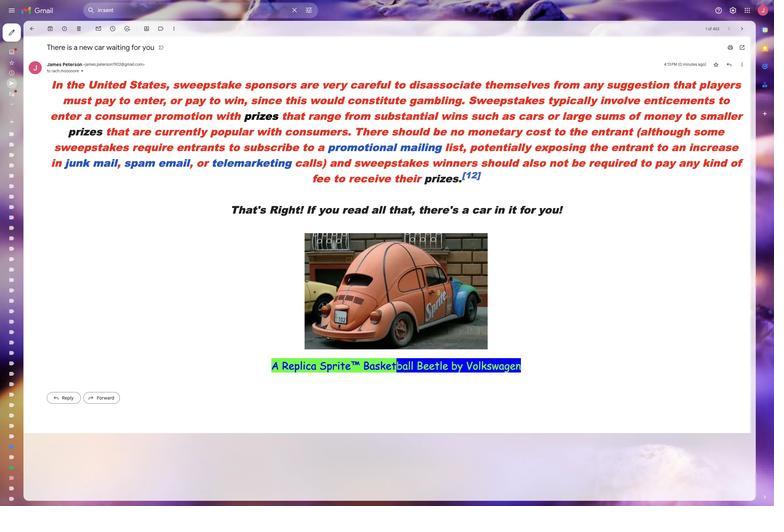 Task type: describe. For each thing, give the bounding box(es) containing it.
that are currently popular with consumers. there should be no monetary cost to the entrant (although some sweepstakes require entrants to subscribe to a
[[54, 124, 725, 155]]

that's right! if you read all that, there's a car in it for you!
[[231, 203, 563, 217]]

54532_1_800.jpeg image
[[305, 233, 488, 350]]

very
[[322, 77, 347, 92]]

some
[[694, 124, 725, 139]]

also
[[523, 156, 546, 170]]

forward
[[97, 395, 114, 401]]

beetle
[[417, 359, 449, 373]]

their
[[395, 171, 421, 186]]

that,
[[389, 203, 415, 217]]

0 vertical spatial car
[[94, 43, 105, 52]]

1 horizontal spatial pay
[[185, 93, 205, 108]]

from inside in the united states, sweepstake sponsors are very careful to disassociate themselves from any suggestion that players must pay to enter, or pay to win, since this would constitute gambling. sweepstakes typically involve enticements to enter a consumer promotion with
[[554, 77, 580, 92]]

calls) and sweepstakes winners should also not be required to pay any kind of fee to receive their
[[292, 156, 742, 186]]

reply link
[[47, 392, 81, 404]]

pay inside calls) and sweepstakes winners should also not be required to pay any kind of fee to receive their
[[656, 156, 676, 170]]

list,
[[445, 140, 467, 155]]

older image
[[740, 25, 746, 32]]

report spam image
[[61, 25, 68, 32]]

is
[[67, 43, 72, 52]]

sweepstake
[[173, 77, 241, 92]]

suggestion
[[607, 77, 670, 92]]

right!
[[270, 203, 303, 217]]

rach.mooooore
[[52, 68, 79, 73]]

1 horizontal spatial of
[[709, 26, 712, 31]]

currently
[[154, 124, 207, 139]]

0 vertical spatial for
[[131, 43, 141, 52]]

read
[[342, 203, 368, 217]]

prizes for prizes
[[244, 109, 278, 123]]

with inside in the united states, sweepstake sponsors are very careful to disassociate themselves from any suggestion that players must pay to enter, or pay to win, since this would constitute gambling. sweepstakes typically involve enticements to enter a consumer promotion with
[[216, 109, 241, 123]]

there's
[[419, 203, 459, 217]]

in
[[51, 77, 62, 92]]

constitute
[[348, 93, 406, 108]]

email
[[158, 156, 190, 170]]

show details image
[[80, 69, 84, 73]]

enter
[[50, 109, 81, 123]]

0 horizontal spatial pay
[[95, 93, 115, 108]]

of inside that range from substantial wins such as cars or large sums of money to smaller prizes
[[629, 109, 640, 123]]

increase
[[690, 140, 739, 155]]

win,
[[224, 93, 248, 108]]

2 , from the left
[[190, 156, 193, 170]]

fee
[[312, 171, 330, 186]]

and
[[330, 156, 351, 170]]

cars
[[519, 109, 544, 123]]

involve
[[601, 93, 640, 108]]

spam email link
[[124, 156, 190, 170]]

not
[[550, 156, 568, 170]]

consumer
[[94, 109, 151, 123]]

entrants
[[177, 140, 225, 155]]

entrant inside that are currently popular with consumers. there should be no monetary cost to the entrant (although some sweepstakes require entrants to subscribe to a
[[591, 124, 633, 139]]

archive image
[[47, 25, 53, 32]]

peterson
[[63, 62, 82, 68]]

sweepstakes inside that are currently popular with consumers. there should be no monetary cost to the entrant (although some sweepstakes require entrants to subscribe to a
[[54, 140, 129, 155]]

453
[[713, 26, 720, 31]]

more image
[[171, 25, 177, 32]]

united
[[88, 77, 126, 92]]

[12] link
[[462, 169, 481, 181]]

promotional mailing
[[328, 140, 442, 155]]

junk mail , spam email , or telemarketing
[[65, 156, 292, 170]]

1 vertical spatial for
[[520, 203, 535, 217]]

with inside that are currently popular with consumers. there should be no monetary cost to the entrant (although some sweepstakes require entrants to subscribe to a
[[257, 124, 282, 139]]

james.peterson1902@gmail.com
[[85, 62, 143, 67]]

main menu image
[[8, 7, 16, 14]]

mailing
[[400, 140, 442, 155]]

a right is
[[74, 43, 78, 52]]

2 vertical spatial or
[[197, 156, 208, 170]]

subscribe
[[243, 140, 299, 155]]

Not starred checkbox
[[714, 61, 720, 68]]

that for should
[[106, 124, 129, 139]]

to inside "list, potentially exposing the entrant to an increase in"
[[657, 140, 669, 155]]

volkswagen
[[466, 359, 522, 373]]

(although
[[637, 124, 691, 139]]

promotional mailing link
[[328, 140, 442, 155]]

settings image
[[730, 7, 738, 14]]

must
[[63, 93, 91, 108]]

entrant inside "list, potentially exposing the entrant to an increase in"
[[612, 140, 654, 155]]

a inside that are currently popular with consumers. there should be no monetary cost to the entrant (although some sweepstakes require entrants to subscribe to a
[[318, 140, 325, 155]]

support image
[[715, 7, 723, 14]]

are inside in the united states, sweepstake sponsors are very careful to disassociate themselves from any suggestion that players must pay to enter, or pay to win, since this would constitute gambling. sweepstakes typically involve enticements to enter a consumer promotion with
[[300, 77, 319, 92]]

james peterson cell
[[47, 62, 145, 68]]

require
[[132, 140, 173, 155]]

money
[[644, 109, 682, 123]]

[12]
[[462, 169, 481, 181]]

players
[[700, 77, 742, 92]]

telemarketing
[[212, 156, 292, 170]]

of inside calls) and sweepstakes winners should also not be required to pay any kind of fee to receive their
[[731, 156, 742, 170]]

consumers.
[[285, 124, 351, 139]]

that range from substantial wins such as cars or large sums of money to smaller prizes
[[68, 109, 743, 139]]

waiting
[[107, 43, 130, 52]]

be inside calls) and sweepstakes winners should also not be required to pay any kind of fee to receive their
[[572, 156, 586, 170]]

sweepstakes
[[469, 93, 545, 108]]

are inside that are currently popular with consumers. there should be no monetary cost to the entrant (although some sweepstakes require entrants to subscribe to a
[[132, 124, 151, 139]]

enter,
[[133, 93, 166, 108]]

back to sent mail image
[[29, 25, 35, 32]]

delete image
[[76, 25, 82, 32]]

typically
[[548, 93, 597, 108]]

to rach.mooooore
[[47, 68, 79, 73]]

<
[[83, 62, 85, 67]]

4:13 pm (0 minutes ago) cell
[[665, 61, 707, 68]]

you!
[[539, 203, 563, 217]]

minutes
[[684, 62, 698, 67]]

there is a new car waiting for you
[[47, 43, 155, 52]]

sprite™️
[[320, 359, 360, 373]]

exposing
[[535, 140, 586, 155]]

prizes for prizes . [12]
[[425, 171, 459, 186]]

promotion
[[154, 109, 212, 123]]

sponsors
[[245, 77, 297, 92]]



Task type: locate. For each thing, give the bounding box(es) containing it.
0 vertical spatial or
[[170, 93, 181, 108]]

0 horizontal spatial that
[[106, 124, 129, 139]]

of down involve
[[629, 109, 640, 123]]

0 horizontal spatial of
[[629, 109, 640, 123]]

0 vertical spatial the
[[66, 77, 84, 92]]

for right "it"
[[520, 203, 535, 217]]

gmail image
[[21, 4, 56, 17]]

,
[[117, 156, 121, 170], [190, 156, 193, 170]]

1 horizontal spatial or
[[197, 156, 208, 170]]

to
[[47, 68, 51, 73], [394, 77, 406, 92], [118, 93, 130, 108], [209, 93, 220, 108], [719, 93, 730, 108], [685, 109, 697, 123], [554, 124, 566, 139], [228, 140, 240, 155], [303, 140, 314, 155], [657, 140, 669, 155], [641, 156, 652, 170], [334, 171, 345, 186]]

Search mail text field
[[98, 7, 287, 14]]

add to tasks image
[[124, 25, 130, 32]]

that inside in the united states, sweepstake sponsors are very careful to disassociate themselves from any suggestion that players must pay to enter, or pay to win, since this would constitute gambling. sweepstakes typically involve enticements to enter a consumer promotion with
[[673, 77, 696, 92]]

a right there's
[[462, 203, 469, 217]]

smaller
[[700, 109, 743, 123]]

1 horizontal spatial are
[[300, 77, 319, 92]]

disassociate
[[409, 77, 481, 92]]

.
[[459, 171, 462, 186]]

from up typically
[[554, 77, 580, 92]]

1 vertical spatial are
[[132, 124, 151, 139]]

4:13 pm
[[665, 62, 678, 67]]

winners
[[432, 156, 478, 170]]

prizes down since
[[244, 109, 278, 123]]

new
[[79, 43, 93, 52]]

pay up promotion
[[185, 93, 205, 108]]

0 vertical spatial sweepstakes
[[54, 140, 129, 155]]

or inside that range from substantial wins such as cars or large sums of money to smaller prizes
[[548, 109, 559, 123]]

prizes inside that range from substantial wins such as cars or large sums of money to smaller prizes
[[68, 124, 102, 139]]

since
[[251, 93, 282, 108]]

prizes inside prizes . [12]
[[425, 171, 459, 186]]

1 horizontal spatial car
[[472, 203, 491, 217]]

1
[[706, 26, 708, 31]]

1 horizontal spatial prizes
[[244, 109, 278, 123]]

kind
[[703, 156, 728, 170]]

1 vertical spatial entrant
[[612, 140, 654, 155]]

or inside in the united states, sweepstake sponsors are very careful to disassociate themselves from any suggestion that players must pay to enter, or pay to win, since this would constitute gambling. sweepstakes typically involve enticements to enter a consumer promotion with
[[170, 93, 181, 108]]

advanced search options image
[[303, 4, 316, 17]]

reply
[[62, 395, 74, 401]]

mail
[[93, 156, 117, 170]]

0 vertical spatial be
[[433, 124, 447, 139]]

a
[[74, 43, 78, 52], [84, 109, 91, 123], [318, 140, 325, 155], [462, 203, 469, 217]]

large
[[563, 109, 592, 123]]

1 horizontal spatial any
[[679, 156, 700, 170]]

of right "1"
[[709, 26, 712, 31]]

or down entrants
[[197, 156, 208, 170]]

1 vertical spatial that
[[282, 109, 305, 123]]

1 horizontal spatial should
[[481, 156, 519, 170]]

entrant down sums at the top
[[591, 124, 633, 139]]

be left no in the top right of the page
[[433, 124, 447, 139]]

0 horizontal spatial in
[[51, 156, 61, 170]]

2 horizontal spatial that
[[673, 77, 696, 92]]

to inside that range from substantial wins such as cars or large sums of money to smaller prizes
[[685, 109, 697, 123]]

with up subscribe
[[257, 124, 282, 139]]

from down constitute
[[344, 109, 371, 123]]

promotional
[[328, 140, 397, 155]]

prizes
[[244, 109, 278, 123], [68, 124, 102, 139], [425, 171, 459, 186]]

prizes link
[[244, 109, 278, 123]]

snooze image
[[110, 25, 116, 32]]

there inside that are currently popular with consumers. there should be no monetary cost to the entrant (although some sweepstakes require entrants to subscribe to a
[[355, 124, 388, 139]]

1 vertical spatial there
[[355, 124, 388, 139]]

forward link
[[83, 392, 120, 404]]

0 vertical spatial are
[[300, 77, 319, 92]]

that inside that range from substantial wins such as cars or large sums of money to smaller prizes
[[282, 109, 305, 123]]

the down show details image
[[66, 77, 84, 92]]

in left junk
[[51, 156, 61, 170]]

download attachment 54532_1_800.jpeg image
[[451, 338, 458, 345]]

1 vertical spatial sweepstakes
[[354, 156, 429, 170]]

1 , from the left
[[117, 156, 121, 170]]

1 vertical spatial you
[[319, 203, 339, 217]]

an
[[672, 140, 686, 155]]

are up require
[[132, 124, 151, 139]]

in left "it"
[[494, 203, 505, 217]]

pay
[[95, 93, 115, 108], [185, 93, 205, 108], [656, 156, 676, 170]]

sweepstakes inside calls) and sweepstakes winners should also not be required to pay any kind of fee to receive their
[[354, 156, 429, 170]]

entrant up 'required'
[[612, 140, 654, 155]]

or up promotion
[[170, 93, 181, 108]]

telemarketing link
[[212, 156, 292, 170]]

0 horizontal spatial any
[[583, 77, 604, 92]]

careful
[[350, 77, 391, 92]]

that inside that are currently popular with consumers. there should be no monetary cost to the entrant (although some sweepstakes require entrants to subscribe to a
[[106, 124, 129, 139]]

0 vertical spatial you
[[143, 43, 155, 52]]

0 horizontal spatial should
[[392, 124, 430, 139]]

0 horizontal spatial for
[[131, 43, 141, 52]]

0 vertical spatial of
[[709, 26, 712, 31]]

0 vertical spatial there
[[47, 43, 65, 52]]

prizes down enter
[[68, 124, 102, 139]]

that for cars
[[282, 109, 305, 123]]

not starred image
[[714, 61, 720, 68]]

you right if
[[319, 203, 339, 217]]

would
[[310, 93, 344, 108]]

spam
[[124, 156, 155, 170]]

1 horizontal spatial you
[[319, 203, 339, 217]]

should inside that are currently popular with consumers. there should be no monetary cost to the entrant (although some sweepstakes require entrants to subscribe to a
[[392, 124, 430, 139]]

sweepstakes
[[54, 140, 129, 155], [354, 156, 429, 170]]

1 vertical spatial should
[[481, 156, 519, 170]]

basket
[[363, 359, 397, 373]]

there left is
[[47, 43, 65, 52]]

any down an
[[679, 156, 700, 170]]

2 vertical spatial prizes
[[425, 171, 459, 186]]

1 horizontal spatial from
[[554, 77, 580, 92]]

a down must
[[84, 109, 91, 123]]

add attachment to drive 54532_1_800.jpeg image
[[464, 338, 470, 344]]

if
[[307, 203, 315, 217]]

1 horizontal spatial sweepstakes
[[354, 156, 429, 170]]

calls)
[[295, 156, 326, 170]]

should down potentially
[[481, 156, 519, 170]]

the inside that are currently popular with consumers. there should be no monetary cost to the entrant (although some sweepstakes require entrants to subscribe to a
[[569, 124, 588, 139]]

the down large
[[569, 124, 588, 139]]

for right waiting
[[131, 43, 141, 52]]

all
[[372, 203, 385, 217]]

required
[[589, 156, 637, 170]]

, left spam
[[117, 156, 121, 170]]

junk
[[65, 156, 89, 170]]

1 vertical spatial from
[[344, 109, 371, 123]]

as
[[502, 109, 515, 123]]

substantial
[[374, 109, 438, 123]]

that down consumer
[[106, 124, 129, 139]]

clear search image
[[288, 4, 301, 17]]

prizes . [12]
[[425, 169, 481, 186]]

pay down an
[[656, 156, 676, 170]]

0 vertical spatial in
[[51, 156, 61, 170]]

any inside in the united states, sweepstake sponsors are very careful to disassociate themselves from any suggestion that players must pay to enter, or pay to win, since this would constitute gambling. sweepstakes typically involve enticements to enter a consumer promotion with
[[583, 77, 604, 92]]

2 vertical spatial of
[[731, 156, 742, 170]]

range
[[308, 109, 341, 123]]

the up 'required'
[[590, 140, 608, 155]]

the inside in the united states, sweepstake sponsors are very careful to disassociate themselves from any suggestion that players must pay to enter, or pay to win, since this would constitute gambling. sweepstakes typically involve enticements to enter a consumer promotion with
[[66, 77, 84, 92]]

any inside calls) and sweepstakes winners should also not be required to pay any kind of fee to receive their
[[679, 156, 700, 170]]

0 horizontal spatial or
[[170, 93, 181, 108]]

be
[[433, 124, 447, 139], [572, 156, 586, 170]]

1 of 453
[[706, 26, 720, 31]]

a inside in the united states, sweepstake sponsors are very careful to disassociate themselves from any suggestion that players must pay to enter, or pay to win, since this would constitute gambling. sweepstakes typically involve enticements to enter a consumer promotion with
[[84, 109, 91, 123]]

1 vertical spatial the
[[569, 124, 588, 139]]

1 horizontal spatial ,
[[190, 156, 193, 170]]

in inside "list, potentially exposing the entrant to an increase in"
[[51, 156, 61, 170]]

from inside that range from substantial wins such as cars or large sums of money to smaller prizes
[[344, 109, 371, 123]]

entrant
[[591, 124, 633, 139], [612, 140, 654, 155]]

1 horizontal spatial in
[[494, 203, 505, 217]]

0 vertical spatial from
[[554, 77, 580, 92]]

with
[[216, 109, 241, 123], [257, 124, 282, 139]]

sweepstakes up junk mail link
[[54, 140, 129, 155]]

sweepstakes down the promotional mailing link
[[354, 156, 429, 170]]

2 horizontal spatial pay
[[656, 156, 676, 170]]

any up typically
[[583, 77, 604, 92]]

1 horizontal spatial with
[[257, 124, 282, 139]]

that down this at the top left of page
[[282, 109, 305, 123]]

in
[[51, 156, 61, 170], [494, 203, 505, 217]]

junk mail link
[[65, 156, 117, 170]]

wins
[[441, 109, 468, 123]]

1 horizontal spatial be
[[572, 156, 586, 170]]

be right not
[[572, 156, 586, 170]]

1 vertical spatial prizes
[[68, 124, 102, 139]]

or up cost
[[548, 109, 559, 123]]

0 vertical spatial should
[[392, 124, 430, 139]]

0 horizontal spatial with
[[216, 109, 241, 123]]

1 horizontal spatial for
[[520, 203, 535, 217]]

move to inbox image
[[143, 25, 150, 32]]

0 horizontal spatial there
[[47, 43, 65, 52]]

0 vertical spatial that
[[673, 77, 696, 92]]

2 horizontal spatial or
[[548, 109, 559, 123]]

0 horizontal spatial car
[[94, 43, 105, 52]]

states,
[[129, 77, 170, 92]]

0 horizontal spatial ,
[[117, 156, 121, 170]]

pay down the united
[[95, 93, 115, 108]]

>
[[143, 62, 145, 67]]

None search field
[[83, 3, 318, 18]]

1 vertical spatial with
[[257, 124, 282, 139]]

2 horizontal spatial of
[[731, 156, 742, 170]]

should
[[392, 124, 430, 139], [481, 156, 519, 170]]

the
[[66, 77, 84, 92], [569, 124, 588, 139], [590, 140, 608, 155]]

1 vertical spatial any
[[679, 156, 700, 170]]

you up >
[[143, 43, 155, 52]]

2 horizontal spatial the
[[590, 140, 608, 155]]

it
[[508, 203, 516, 217]]

a replica sprite™️ basket ball beetle by volkswagen
[[272, 359, 522, 373]]

the inside "list, potentially exposing the entrant to an increase in"
[[590, 140, 608, 155]]

from
[[554, 77, 580, 92], [344, 109, 371, 123]]

search mail image
[[85, 5, 97, 16]]

1 horizontal spatial there
[[355, 124, 388, 139]]

are up this at the top left of page
[[300, 77, 319, 92]]

car right new
[[94, 43, 105, 52]]

by
[[452, 359, 463, 373]]

prizes down winners
[[425, 171, 459, 186]]

1 horizontal spatial that
[[282, 109, 305, 123]]

1 vertical spatial in
[[494, 203, 505, 217]]

themselves
[[485, 77, 550, 92]]

you
[[143, 43, 155, 52], [319, 203, 339, 217]]

save to photos image
[[477, 338, 484, 344]]

that up "enticements"
[[673, 77, 696, 92]]

2 horizontal spatial prizes
[[425, 171, 459, 186]]

should down substantial
[[392, 124, 430, 139]]

james
[[47, 62, 61, 68]]

be inside that are currently popular with consumers. there should be no monetary cost to the entrant (although some sweepstakes require entrants to subscribe to a
[[433, 124, 447, 139]]

1 vertical spatial be
[[572, 156, 586, 170]]

2 vertical spatial that
[[106, 124, 129, 139]]

4:13 pm (0 minutes ago)
[[665, 62, 707, 67]]

of right kind at the right of the page
[[731, 156, 742, 170]]

0 vertical spatial any
[[583, 77, 604, 92]]

with up popular
[[216, 109, 241, 123]]

replica
[[282, 359, 317, 373]]

such
[[472, 109, 499, 123]]

0 horizontal spatial be
[[433, 124, 447, 139]]

(0
[[679, 62, 683, 67]]

there up promotional on the top
[[355, 124, 388, 139]]

2 vertical spatial the
[[590, 140, 608, 155]]

0 horizontal spatial are
[[132, 124, 151, 139]]

no
[[450, 124, 464, 139]]

ball
[[397, 359, 414, 373]]

0 vertical spatial prizes
[[244, 109, 278, 123]]

0 vertical spatial with
[[216, 109, 241, 123]]

receive
[[349, 171, 391, 186]]

navigation
[[0, 21, 78, 507]]

0 horizontal spatial you
[[143, 43, 155, 52]]

that's
[[231, 203, 266, 217]]

are
[[300, 77, 319, 92], [132, 124, 151, 139]]

popular
[[210, 124, 253, 139]]

car left "it"
[[472, 203, 491, 217]]

sums
[[595, 109, 626, 123]]

1 vertical spatial car
[[472, 203, 491, 217]]

should inside calls) and sweepstakes winners should also not be required to pay any kind of fee to receive their
[[481, 156, 519, 170]]

tab list
[[757, 21, 775, 483]]

0 horizontal spatial prizes
[[68, 124, 102, 139]]

0 horizontal spatial the
[[66, 77, 84, 92]]

labels image
[[158, 25, 164, 32]]

any
[[583, 77, 604, 92], [679, 156, 700, 170]]

0 vertical spatial entrant
[[591, 124, 633, 139]]

james peterson < james.peterson1902@gmail.com >
[[47, 62, 145, 68]]

a
[[272, 359, 279, 373]]

0 horizontal spatial from
[[344, 109, 371, 123]]

1 horizontal spatial the
[[569, 124, 588, 139]]

enticements
[[644, 93, 715, 108]]

0 horizontal spatial sweepstakes
[[54, 140, 129, 155]]

1 vertical spatial of
[[629, 109, 640, 123]]

1 vertical spatial or
[[548, 109, 559, 123]]

a down consumers.
[[318, 140, 325, 155]]

, down entrants
[[190, 156, 193, 170]]



Task type: vqa. For each thing, say whether or not it's contained in the screenshot.
Sep 11 for Book club
no



